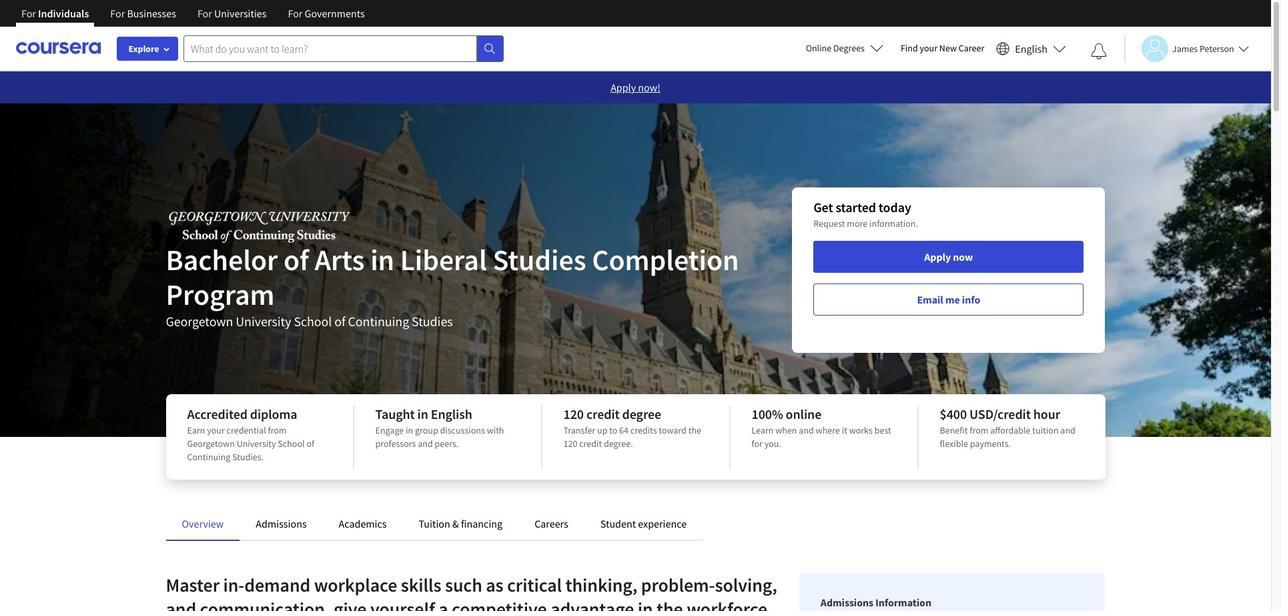 Task type: locate. For each thing, give the bounding box(es) containing it.
works
[[850, 425, 873, 437]]

from
[[268, 425, 287, 437], [970, 425, 989, 437]]

apply inside "button"
[[925, 250, 952, 264]]

of
[[284, 242, 309, 278], [335, 313, 346, 330], [307, 438, 315, 450]]

None search field
[[184, 35, 504, 62]]

studies.
[[232, 451, 264, 463]]

1 horizontal spatial apply
[[925, 250, 952, 264]]

1 horizontal spatial english
[[1016, 42, 1048, 55]]

1 horizontal spatial the
[[689, 425, 702, 437]]

1 horizontal spatial admissions
[[821, 596, 874, 610]]

1 vertical spatial continuing
[[187, 451, 231, 463]]

1 vertical spatial your
[[207, 425, 225, 437]]

university
[[236, 313, 291, 330], [237, 438, 276, 450]]

0 horizontal spatial continuing
[[187, 451, 231, 463]]

0 vertical spatial georgetown
[[166, 313, 233, 330]]

tuition & financing
[[419, 517, 503, 531]]

taught in english engage in group discussions with professors and peers.
[[376, 406, 504, 450]]

0 vertical spatial apply
[[611, 81, 636, 94]]

in right thinking,
[[638, 598, 653, 612]]

for left governments
[[288, 7, 303, 20]]

apply for apply now!
[[611, 81, 636, 94]]

&
[[453, 517, 459, 531]]

up
[[598, 425, 608, 437]]

credit down transfer
[[580, 438, 602, 450]]

usd/credit
[[970, 406, 1031, 423]]

explore
[[129, 43, 159, 55]]

in-
[[223, 574, 245, 598]]

0 horizontal spatial apply
[[611, 81, 636, 94]]

your right 'find'
[[920, 42, 938, 54]]

program
[[166, 276, 275, 313]]

flexible
[[940, 438, 969, 450]]

0 vertical spatial your
[[920, 42, 938, 54]]

master in-demand workplace skills such as critical thinking, problem-solving, and communication, give yourself a competitive advantage in the workforce
[[166, 574, 778, 612]]

governments
[[305, 7, 365, 20]]

find your new career link
[[895, 40, 992, 57]]

degree.
[[604, 438, 633, 450]]

engage
[[376, 425, 404, 437]]

degree
[[623, 406, 662, 423]]

english up discussions
[[431, 406, 473, 423]]

school
[[294, 313, 332, 330], [278, 438, 305, 450]]

james
[[1173, 42, 1199, 54]]

0 horizontal spatial admissions
[[256, 517, 307, 531]]

for left businesses
[[110, 7, 125, 20]]

credits
[[631, 425, 657, 437]]

online degrees button
[[796, 33, 895, 63]]

for left universities
[[198, 7, 212, 20]]

your down accredited
[[207, 425, 225, 437]]

with
[[487, 425, 504, 437]]

discussions
[[440, 425, 485, 437]]

0 vertical spatial admissions
[[256, 517, 307, 531]]

1 horizontal spatial continuing
[[348, 313, 409, 330]]

1 120 from the top
[[564, 406, 584, 423]]

it
[[842, 425, 848, 437]]

affordable
[[991, 425, 1031, 437]]

for for universities
[[198, 7, 212, 20]]

georgetown down 'bachelor'
[[166, 313, 233, 330]]

0 horizontal spatial studies
[[412, 313, 453, 330]]

1 vertical spatial school
[[278, 438, 305, 450]]

in right arts
[[371, 242, 395, 278]]

admissions left information
[[821, 596, 874, 610]]

georgetown down the 'earn' at the bottom left
[[187, 438, 235, 450]]

and down the group
[[418, 438, 433, 450]]

100%
[[752, 406, 784, 423]]

earn
[[187, 425, 205, 437]]

school inside accredited diploma earn your credential from georgetown university school of continuing studies.
[[278, 438, 305, 450]]

georgetown inside accredited diploma earn your credential from georgetown university school of continuing studies.
[[187, 438, 235, 450]]

bachelor of arts in liberal studies completion program georgetown university school of continuing studies
[[166, 242, 740, 330]]

from up payments.
[[970, 425, 989, 437]]

the inside the master in-demand workplace skills such as critical thinking, problem-solving, and communication, give yourself a competitive advantage in the workforce
[[657, 598, 683, 612]]

credit up up
[[587, 406, 620, 423]]

1 vertical spatial the
[[657, 598, 683, 612]]

careers
[[535, 517, 569, 531]]

career
[[959, 42, 985, 54]]

and down online
[[799, 425, 814, 437]]

apply left now
[[925, 250, 952, 264]]

degrees
[[834, 42, 865, 54]]

university inside bachelor of arts in liberal studies completion program georgetown university school of continuing studies
[[236, 313, 291, 330]]

where
[[816, 425, 841, 437]]

apply now button
[[814, 241, 1085, 273]]

0 vertical spatial credit
[[587, 406, 620, 423]]

when
[[776, 425, 798, 437]]

bachelor
[[166, 242, 278, 278]]

for
[[752, 438, 763, 450]]

continuing inside accredited diploma earn your credential from georgetown university school of continuing studies.
[[187, 451, 231, 463]]

1 vertical spatial apply
[[925, 250, 952, 264]]

credential
[[227, 425, 266, 437]]

2 from from the left
[[970, 425, 989, 437]]

get
[[814, 199, 834, 216]]

admissions up demand
[[256, 517, 307, 531]]

1 horizontal spatial studies
[[493, 242, 587, 278]]

group
[[415, 425, 438, 437]]

now!
[[639, 81, 661, 94]]

0 vertical spatial studies
[[493, 242, 587, 278]]

in inside the master in-demand workplace skills such as critical thinking, problem-solving, and communication, give yourself a competitive advantage in the workforce
[[638, 598, 653, 612]]

0 horizontal spatial english
[[431, 406, 473, 423]]

1 for from the left
[[21, 7, 36, 20]]

admissions for admissions information
[[821, 596, 874, 610]]

1 vertical spatial admissions
[[821, 596, 874, 610]]

for
[[21, 7, 36, 20], [110, 7, 125, 20], [198, 7, 212, 20], [288, 7, 303, 20]]

1 vertical spatial georgetown
[[187, 438, 235, 450]]

communication,
[[200, 598, 330, 612]]

online
[[806, 42, 832, 54]]

james peterson button
[[1125, 35, 1250, 62]]

0 vertical spatial continuing
[[348, 313, 409, 330]]

apply
[[611, 81, 636, 94], [925, 250, 952, 264]]

and inside the master in-demand workplace skills such as critical thinking, problem-solving, and communication, give yourself a competitive advantage in the workforce
[[166, 598, 196, 612]]

academics
[[339, 517, 387, 531]]

and right tuition
[[1061, 425, 1076, 437]]

64
[[620, 425, 629, 437]]

english right career
[[1016, 42, 1048, 55]]

skills
[[401, 574, 442, 598]]

advantage
[[551, 598, 634, 612]]

for left individuals
[[21, 7, 36, 20]]

school inside bachelor of arts in liberal studies completion program georgetown university school of continuing studies
[[294, 313, 332, 330]]

of inside accredited diploma earn your credential from georgetown university school of continuing studies.
[[307, 438, 315, 450]]

1 vertical spatial english
[[431, 406, 473, 423]]

1 vertical spatial 120
[[564, 438, 578, 450]]

in inside bachelor of arts in liberal studies completion program georgetown university school of continuing studies
[[371, 242, 395, 278]]

and inside $400 usd/credit hour benefit from affordable tuition and flexible payments.
[[1061, 425, 1076, 437]]

get started today request more information.
[[814, 199, 919, 230]]

1 vertical spatial university
[[237, 438, 276, 450]]

apply left now!
[[611, 81, 636, 94]]

0 vertical spatial the
[[689, 425, 702, 437]]

0 horizontal spatial your
[[207, 425, 225, 437]]

your
[[920, 42, 938, 54], [207, 425, 225, 437]]

0 vertical spatial university
[[236, 313, 291, 330]]

2 vertical spatial of
[[307, 438, 315, 450]]

for for businesses
[[110, 7, 125, 20]]

from down diploma at left bottom
[[268, 425, 287, 437]]

university inside accredited diploma earn your credential from georgetown university school of continuing studies.
[[237, 438, 276, 450]]

0 vertical spatial school
[[294, 313, 332, 330]]

peers.
[[435, 438, 459, 450]]

0 horizontal spatial the
[[657, 598, 683, 612]]

1 vertical spatial studies
[[412, 313, 453, 330]]

online
[[786, 406, 822, 423]]

2 for from the left
[[110, 7, 125, 20]]

1 from from the left
[[268, 425, 287, 437]]

120 down transfer
[[564, 438, 578, 450]]

1 horizontal spatial from
[[970, 425, 989, 437]]

student experience
[[601, 517, 687, 531]]

and
[[799, 425, 814, 437], [1061, 425, 1076, 437], [418, 438, 433, 450], [166, 598, 196, 612]]

and left in-
[[166, 598, 196, 612]]

3 for from the left
[[198, 7, 212, 20]]

english
[[1016, 42, 1048, 55], [431, 406, 473, 423]]

120 up transfer
[[564, 406, 584, 423]]

4 for from the left
[[288, 7, 303, 20]]

best
[[875, 425, 892, 437]]

0 vertical spatial 120
[[564, 406, 584, 423]]

0 vertical spatial english
[[1016, 42, 1048, 55]]

0 horizontal spatial from
[[268, 425, 287, 437]]



Task type: describe. For each thing, give the bounding box(es) containing it.
explore button
[[117, 37, 178, 61]]

liberal
[[400, 242, 487, 278]]

coursera image
[[16, 38, 101, 59]]

banner navigation
[[11, 0, 376, 37]]

critical
[[507, 574, 562, 598]]

120 credit degree transfer up to 64 credits toward the 120 credit degree.
[[564, 406, 702, 450]]

email me info button
[[814, 284, 1085, 316]]

thinking,
[[566, 574, 638, 598]]

for for governments
[[288, 7, 303, 20]]

businesses
[[127, 7, 176, 20]]

0 vertical spatial of
[[284, 242, 309, 278]]

and inside 100% online learn when and where it works best for you.
[[799, 425, 814, 437]]

info
[[963, 293, 981, 306]]

from inside $400 usd/credit hour benefit from affordable tuition and flexible payments.
[[970, 425, 989, 437]]

from inside accredited diploma earn your credential from georgetown university school of continuing studies.
[[268, 425, 287, 437]]

overview
[[182, 517, 224, 531]]

online degrees
[[806, 42, 865, 54]]

apply now
[[925, 250, 974, 264]]

a
[[439, 598, 448, 612]]

more
[[848, 218, 868, 230]]

tuition
[[1033, 425, 1059, 437]]

admissions link
[[256, 517, 307, 531]]

arts
[[315, 242, 365, 278]]

today
[[879, 199, 912, 216]]

tuition & financing link
[[419, 517, 503, 531]]

diploma
[[250, 406, 297, 423]]

tuition
[[419, 517, 451, 531]]

universities
[[214, 7, 267, 20]]

information
[[876, 596, 932, 610]]

demand
[[245, 574, 311, 598]]

1 vertical spatial credit
[[580, 438, 602, 450]]

hour
[[1034, 406, 1061, 423]]

english inside the taught in english engage in group discussions with professors and peers.
[[431, 406, 473, 423]]

you.
[[765, 438, 782, 450]]

competitive
[[452, 598, 547, 612]]

for universities
[[198, 7, 267, 20]]

georgetown university school of continuing studies logo image
[[166, 210, 352, 243]]

peterson
[[1200, 42, 1235, 54]]

find
[[901, 42, 919, 54]]

learn
[[752, 425, 774, 437]]

100% online learn when and where it works best for you.
[[752, 406, 892, 450]]

email me info
[[918, 293, 981, 306]]

financing
[[461, 517, 503, 531]]

1 horizontal spatial your
[[920, 42, 938, 54]]

give
[[334, 598, 367, 612]]

apply for apply now
[[925, 250, 952, 264]]

your inside accredited diploma earn your credential from georgetown university school of continuing studies.
[[207, 425, 225, 437]]

overview link
[[182, 517, 224, 531]]

$400 usd/credit hour benefit from affordable tuition and flexible payments.
[[940, 406, 1076, 450]]

benefit
[[940, 425, 968, 437]]

What do you want to learn? text field
[[184, 35, 477, 62]]

find your new career
[[901, 42, 985, 54]]

for individuals
[[21, 7, 89, 20]]

now
[[954, 250, 974, 264]]

payments.
[[971, 438, 1012, 450]]

the inside 120 credit degree transfer up to 64 credits toward the 120 credit degree.
[[689, 425, 702, 437]]

individuals
[[38, 7, 89, 20]]

taught
[[376, 406, 415, 423]]

me
[[946, 293, 961, 306]]

$400
[[940, 406, 968, 423]]

to
[[610, 425, 618, 437]]

admissions for admissions
[[256, 517, 307, 531]]

apply now!
[[611, 81, 661, 94]]

student experience link
[[601, 517, 687, 531]]

request
[[814, 218, 846, 230]]

in up the group
[[418, 406, 429, 423]]

careers link
[[535, 517, 569, 531]]

for for individuals
[[21, 7, 36, 20]]

2 120 from the top
[[564, 438, 578, 450]]

continuing inside bachelor of arts in liberal studies completion program georgetown university school of continuing studies
[[348, 313, 409, 330]]

1 vertical spatial of
[[335, 313, 346, 330]]

workplace
[[314, 574, 397, 598]]

problem-
[[642, 574, 715, 598]]

accredited
[[187, 406, 248, 423]]

and inside the taught in english engage in group discussions with professors and peers.
[[418, 438, 433, 450]]

admissions information
[[821, 596, 932, 610]]

transfer
[[564, 425, 596, 437]]

georgetown inside bachelor of arts in liberal studies completion program georgetown university school of continuing studies
[[166, 313, 233, 330]]

email
[[918, 293, 944, 306]]

experience
[[638, 517, 687, 531]]

for businesses
[[110, 7, 176, 20]]

james peterson
[[1173, 42, 1235, 54]]

yourself
[[370, 598, 435, 612]]

student
[[601, 517, 636, 531]]

english inside the english button
[[1016, 42, 1048, 55]]

such
[[445, 574, 483, 598]]

english button
[[992, 27, 1072, 70]]

apply now! link
[[611, 81, 661, 94]]

as
[[486, 574, 504, 598]]

in left the group
[[406, 425, 413, 437]]

information.
[[870, 218, 919, 230]]

show notifications image
[[1092, 43, 1108, 59]]

solving,
[[715, 574, 778, 598]]



Task type: vqa. For each thing, say whether or not it's contained in the screenshot.
Information.
yes



